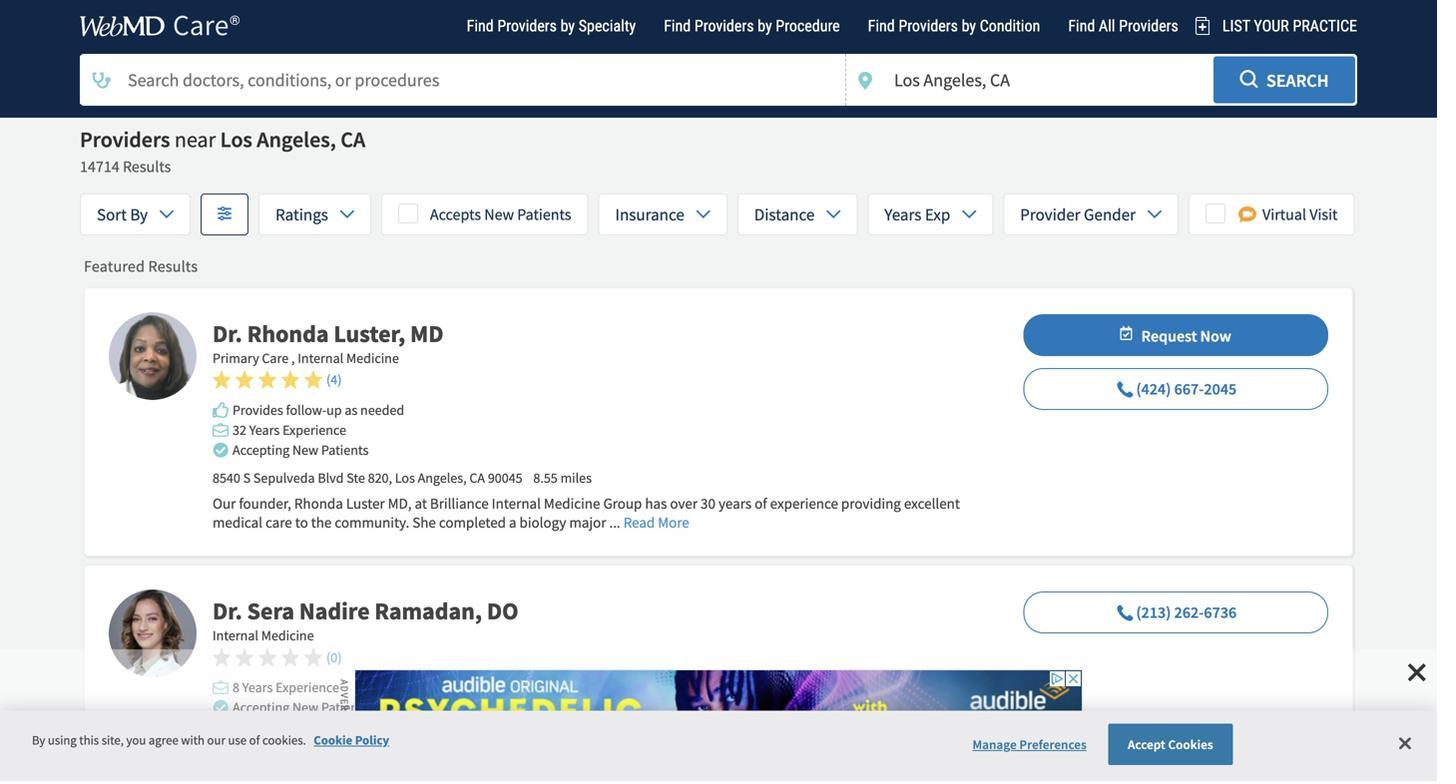 Task type: locate. For each thing, give the bounding box(es) containing it.
0 vertical spatial results
[[123, 157, 171, 177]]

down arrow image right ratings
[[340, 208, 354, 222]]

0 vertical spatial of
[[755, 494, 767, 513]]

0 horizontal spatial by
[[32, 732, 45, 748]]

0 vertical spatial angeles,
[[257, 126, 336, 153]]

ca up ratings button on the left of the page
[[341, 126, 365, 153]]

0 link
[[213, 648, 342, 668]]

accepting new patients down 32 years experience
[[233, 441, 369, 459]]

star on image down care
[[258, 371, 276, 389]]

star on image down ","
[[281, 371, 299, 389]]

now right request
[[1200, 326, 1231, 346]]

patients up ste
[[321, 441, 369, 459]]

dr. inside dr. sera nadire ramadan, do internal medicine
[[213, 596, 242, 626]]

accepting up chat
[[233, 699, 290, 717]]

1 vertical spatial medicine
[[544, 494, 600, 513]]

down arrow image for insurance
[[696, 208, 710, 222]]

has
[[645, 494, 667, 513]]

years left exp
[[885, 204, 922, 225]]

1 horizontal spatial down arrow image
[[827, 208, 841, 222]]

results down providers
[[123, 157, 171, 177]]

patients
[[517, 205, 571, 225], [321, 441, 369, 459], [321, 699, 369, 717]]

1 horizontal spatial star on image
[[281, 371, 299, 389]]

down arrow image inside provider gender button
[[1148, 208, 1162, 222]]

phone icon image inside (424) 667-2045 button
[[1117, 382, 1133, 398]]

2 vertical spatial medicine
[[261, 627, 314, 645]]

0 vertical spatial experience
[[283, 421, 346, 439]]

1 accepting new patients from the top
[[233, 441, 369, 459]]

0 vertical spatial accepting new patients
[[233, 441, 369, 459]]

los right 820,
[[395, 469, 415, 487]]

ca left 90045
[[469, 469, 485, 487]]

award icon image up our
[[213, 700, 229, 716]]

down arrow image right insurance
[[696, 208, 710, 222]]

1 star default image from the left
[[213, 648, 231, 666]]

2 horizontal spatial medicine
[[544, 494, 600, 513]]

by left using
[[32, 732, 45, 748]]

down arrow image right exp
[[962, 208, 976, 222]]

2 phone icon image from the top
[[1117, 605, 1133, 621]]

0 horizontal spatial los
[[220, 126, 252, 153]]

1 horizontal spatial star default image
[[281, 648, 299, 666]]

rhonda up ","
[[247, 319, 329, 349]]

3 tab from the left
[[854, 2, 1054, 50]]

1 vertical spatial experience
[[276, 679, 339, 697]]

(213) 262-6736
[[1133, 603, 1237, 623]]

biology
[[520, 513, 566, 532]]

dr. inside dr. rhonda luster, md primary care , internal medicine
[[213, 319, 242, 349]]

years down provides
[[249, 421, 280, 439]]

internal inside our founder, rhonda luster md, at brilliance internal medicine group has over 30 years of experience providing excellent medical care to the community. she completed a biology major
[[492, 494, 541, 513]]

2 down arrow image from the left
[[827, 208, 841, 222]]

request
[[1141, 326, 1197, 346]]

1 horizontal spatial by
[[130, 204, 148, 225]]

2 tab from the left
[[650, 2, 854, 50]]

experience
[[770, 494, 838, 513]]

down arrow image inside sort by button
[[160, 208, 174, 222]]

0 horizontal spatial star default image
[[213, 648, 231, 666]]

by inside privacy alert dialog
[[32, 732, 45, 748]]

internal up 4
[[298, 349, 344, 367]]

results right featured
[[148, 256, 198, 276]]

award icon image
[[213, 442, 229, 458], [213, 700, 229, 716]]

2045
[[1204, 379, 1237, 399]]

0 horizontal spatial star default image
[[236, 648, 253, 666]]

results inside providers near los angeles, ca 14714 results
[[123, 157, 171, 177]]

1 star on image from the left
[[258, 371, 276, 389]]

medicine inside dr. sera nadire ramadan, do internal medicine
[[261, 627, 314, 645]]

internal
[[298, 349, 344, 367], [492, 494, 541, 513], [213, 627, 258, 645]]

years
[[885, 204, 922, 225], [249, 421, 280, 439], [242, 679, 273, 697]]

down arrow image inside "insurance" button
[[696, 208, 710, 222]]

down arrow image right 'sort by'
[[160, 208, 174, 222]]

of inside privacy alert dialog
[[249, 732, 260, 748]]

rhonda inside our founder, rhonda luster md, at brilliance internal medicine group has over 30 years of experience providing excellent medical care to the community. she completed a biology major
[[294, 494, 343, 513]]

webmd care image
[[80, 15, 240, 37]]

phone icon image inside (213) 262-6736 button
[[1117, 605, 1133, 621]]

read
[[623, 513, 655, 532]]

accepting new patients down 8 years experience
[[233, 699, 369, 717]]

0 vertical spatial new
[[484, 205, 514, 225]]

0 vertical spatial phone icon image
[[1117, 382, 1133, 398]]

0
[[331, 648, 338, 666]]

new right accepts
[[484, 205, 514, 225]]

medicine down luster,
[[346, 349, 399, 367]]

dr. left sera
[[213, 596, 242, 626]]

of inside our founder, rhonda luster md, at brilliance internal medicine group has over 30 years of experience providing excellent medical care to the community. she completed a biology major
[[755, 494, 767, 513]]

rl
[[138, 338, 168, 375]]

medicine down miles
[[544, 494, 600, 513]]

type ahead field
[[80, 54, 846, 106], [846, 54, 1357, 106]]

1 dr. from the top
[[213, 319, 242, 349]]

years right 8
[[242, 679, 273, 697]]

2 vertical spatial ca
[[470, 747, 485, 765]]

near
[[175, 126, 216, 153]]

patients inside option
[[517, 205, 571, 225]]

brilliance
[[430, 494, 489, 513]]

0 horizontal spatial medicine
[[261, 627, 314, 645]]

chat
[[232, 719, 259, 737]]

star on image
[[258, 371, 276, 389], [281, 371, 299, 389]]

0 vertical spatial ca
[[341, 126, 365, 153]]

accepting
[[233, 441, 290, 459], [233, 699, 290, 717]]

experience for 32 years experience
[[283, 421, 346, 439]]

star default image up 8 years experience
[[281, 648, 299, 666]]

accepting new patients
[[233, 441, 369, 459], [233, 699, 369, 717]]

featured
[[84, 256, 145, 276]]

down arrow image inside the distance button
[[827, 208, 841, 222]]

by using this site, you agree with our use of cookies. cookie policy
[[32, 732, 389, 748]]

1 horizontal spatial of
[[755, 494, 767, 513]]

care
[[265, 513, 292, 532]]

1 tab from the left
[[453, 2, 650, 50]]

experience
[[283, 421, 346, 439], [276, 679, 339, 697]]

1 award icon image from the top
[[213, 442, 229, 458]]

internal inside dr. rhonda luster, md primary care , internal medicine
[[298, 349, 344, 367]]

providers
[[80, 126, 170, 153]]

search image
[[1240, 70, 1258, 88]]

angeles,
[[257, 126, 336, 153], [418, 469, 467, 487]]

90045
[[488, 469, 523, 487]]

2 horizontal spatial star on image
[[304, 371, 322, 389]]

dr. rhonda luster, md primary care , internal medicine
[[213, 319, 444, 367]]

0 horizontal spatial angeles,
[[257, 126, 336, 153]]

1 vertical spatial internal
[[492, 494, 541, 513]]

8.55
[[533, 469, 558, 487]]

1 accepting from the top
[[233, 441, 290, 459]]

now inside chat now available 1711 w temple st ste 4691, los angeles, ca 90026
[[261, 719, 288, 737]]

star default image
[[213, 648, 231, 666], [258, 648, 276, 666]]

down arrow image right distance
[[827, 208, 841, 222]]

patients right accepts
[[517, 205, 571, 225]]

down arrow image inside ratings button
[[340, 208, 354, 222]]

she
[[412, 513, 436, 532]]

(213)
[[1136, 603, 1171, 623]]

star default image
[[236, 648, 253, 666], [281, 648, 299, 666], [304, 648, 322, 666]]

1 vertical spatial new
[[292, 441, 318, 459]]

needed
[[360, 401, 404, 419]]

0 vertical spatial accepting
[[233, 441, 290, 459]]

1 down arrow image from the left
[[160, 208, 174, 222]]

0 vertical spatial internal
[[298, 349, 344, 367]]

tab list
[[453, 2, 1192, 50]]

new for 2nd award icon from the bottom of the page
[[292, 441, 318, 459]]

1 horizontal spatial internal
[[298, 349, 344, 367]]

,
[[291, 349, 295, 367]]

experience down provides follow-up as needed
[[283, 421, 346, 439]]

1 type ahead field from the left
[[80, 54, 846, 106]]

rhonda down blvd
[[294, 494, 343, 513]]

2 vertical spatial years
[[242, 679, 273, 697]]

tab
[[453, 2, 650, 50], [650, 2, 854, 50], [854, 2, 1054, 50], [1054, 2, 1192, 50]]

1 vertical spatial accepting
[[233, 699, 290, 717]]

1 horizontal spatial los
[[395, 469, 415, 487]]

down arrow image
[[160, 208, 174, 222], [696, 208, 710, 222], [962, 208, 976, 222], [1148, 208, 1162, 222]]

award icon image up 8540
[[213, 442, 229, 458]]

angeles, up ratings
[[257, 126, 336, 153]]

internal down sera
[[213, 627, 258, 645]]

angeles, up brilliance
[[418, 469, 467, 487]]

1 vertical spatial phone icon image
[[1117, 605, 1133, 621]]

0 horizontal spatial star on image
[[213, 371, 231, 389]]

0 horizontal spatial star on image
[[258, 371, 276, 389]]

by
[[130, 204, 148, 225], [32, 732, 45, 748]]

accepting for 2nd award icon
[[233, 699, 290, 717]]

2 vertical spatial new
[[292, 699, 318, 717]]

medicine up 0 link at left
[[261, 627, 314, 645]]

agree
[[149, 732, 178, 748]]

list
[[1222, 17, 1250, 35]]

years inside years exp button
[[885, 204, 922, 225]]

provides follow-up as needed
[[233, 401, 404, 419]]

1 down arrow image from the left
[[340, 208, 354, 222]]

down arrow image inside years exp button
[[962, 208, 976, 222]]

los
[[220, 126, 252, 153], [395, 469, 415, 487]]

1 vertical spatial award icon image
[[213, 700, 229, 716]]

star default image left 0
[[304, 648, 322, 666]]

2 down arrow image from the left
[[696, 208, 710, 222]]

Accepts New Patients checkbox
[[381, 194, 588, 236]]

los inside providers near los angeles, ca 14714 results
[[220, 126, 252, 153]]

md,
[[388, 494, 412, 513]]

0 vertical spatial patients
[[517, 205, 571, 225]]

2 dr. from the top
[[213, 596, 242, 626]]

medicine for luster
[[544, 494, 600, 513]]

of right years on the bottom
[[755, 494, 767, 513]]

ste
[[324, 747, 346, 765]]

now up temple
[[261, 719, 288, 737]]

1 vertical spatial now
[[261, 719, 288, 737]]

ca left 90026
[[470, 747, 485, 765]]

2 star on image from the left
[[281, 371, 299, 389]]

0 horizontal spatial internal
[[213, 627, 258, 645]]

1 vertical spatial accepting new patients
[[233, 699, 369, 717]]

manage preferences button
[[967, 725, 1092, 764]]

you
[[126, 732, 146, 748]]

experience down 0
[[276, 679, 339, 697]]

accepting new patients for 2nd award icon from the bottom of the page
[[233, 441, 369, 459]]

0 vertical spatial award icon image
[[213, 442, 229, 458]]

8540
[[213, 469, 240, 487]]

star on image
[[213, 371, 231, 389], [236, 371, 253, 389], [304, 371, 322, 389]]

2 vertical spatial patients
[[321, 699, 369, 717]]

internal for luster
[[492, 494, 541, 513]]

cookies.
[[262, 732, 306, 748]]

phone icon image left the '(213)'
[[1117, 605, 1133, 621]]

1 horizontal spatial medicine
[[346, 349, 399, 367]]

32 years experience
[[233, 421, 346, 439]]

accepting down 32
[[233, 441, 290, 459]]

dr. up primary
[[213, 319, 242, 349]]

4691,
[[349, 747, 380, 765]]

internal inside dr. sera nadire ramadan, do internal medicine
[[213, 627, 258, 645]]

820,
[[368, 469, 392, 487]]

dr. rhonda luster, md link
[[213, 319, 444, 349]]

dr.
[[213, 319, 242, 349], [213, 596, 242, 626]]

our
[[207, 732, 225, 748]]

0 horizontal spatial of
[[249, 732, 260, 748]]

0 vertical spatial dr.
[[213, 319, 242, 349]]

90026
[[488, 747, 523, 765]]

1 vertical spatial years
[[249, 421, 280, 439]]

new down 32 years experience
[[292, 441, 318, 459]]

down arrow image for provider gender
[[1148, 208, 1162, 222]]

down arrow image
[[340, 208, 354, 222], [827, 208, 841, 222]]

do
[[487, 596, 518, 626]]

down arrow image for ratings
[[340, 208, 354, 222]]

phone icon image for (424) 667-2045
[[1117, 382, 1133, 398]]

4 tab from the left
[[1054, 2, 1192, 50]]

our
[[213, 494, 236, 513]]

1 vertical spatial angeles,
[[418, 469, 467, 487]]

of
[[755, 494, 767, 513], [249, 732, 260, 748]]

2 star default image from the left
[[281, 648, 299, 666]]

0 vertical spatial rhonda
[[247, 319, 329, 349]]

1 horizontal spatial star on image
[[236, 371, 253, 389]]

2 type ahead field from the left
[[846, 54, 1357, 106]]

1 vertical spatial ca
[[469, 469, 485, 487]]

sort
[[97, 204, 127, 225]]

by inside button
[[130, 204, 148, 225]]

by right sort
[[130, 204, 148, 225]]

star default image up 8
[[236, 648, 253, 666]]

completed
[[439, 513, 506, 532]]

2 accepting from the top
[[233, 699, 290, 717]]

2 accepting new patients from the top
[[233, 699, 369, 717]]

up
[[326, 401, 342, 419]]

cookie policy link
[[314, 732, 389, 748]]

4 down arrow image from the left
[[1148, 208, 1162, 222]]

your
[[1254, 17, 1289, 35]]

down arrow image right the gender
[[1148, 208, 1162, 222]]

3 down arrow image from the left
[[962, 208, 976, 222]]

Zip Code or City, State text field
[[846, 56, 1214, 104]]

1 vertical spatial of
[[249, 732, 260, 748]]

0 vertical spatial by
[[130, 204, 148, 225]]

× button
[[1406, 649, 1427, 691]]

medicine inside dr. rhonda luster, md primary care , internal medicine
[[346, 349, 399, 367]]

2 award icon image from the top
[[213, 700, 229, 716]]

0 vertical spatial years
[[885, 204, 922, 225]]

0 horizontal spatial down arrow image
[[340, 208, 354, 222]]

2 vertical spatial internal
[[213, 627, 258, 645]]

1 vertical spatial dr.
[[213, 596, 242, 626]]

new up "available"
[[292, 699, 318, 717]]

available
[[291, 719, 343, 737]]

rhonda
[[247, 319, 329, 349], [294, 494, 343, 513]]

0 vertical spatial now
[[1200, 326, 1231, 346]]

the
[[311, 513, 332, 532]]

1 star default image from the left
[[236, 648, 253, 666]]

phone icon image left (424)
[[1117, 382, 1133, 398]]

patients up cookie policy link on the bottom left of page
[[321, 699, 369, 717]]

accept
[[1128, 736, 1166, 753]]

1 phone icon image from the top
[[1117, 382, 1133, 398]]

years
[[719, 494, 752, 513]]

medicine for md
[[346, 349, 399, 367]]

preferences
[[1020, 736, 1087, 753]]

now for chat
[[261, 719, 288, 737]]

phone icon image
[[1117, 382, 1133, 398], [1117, 605, 1133, 621]]

1 horizontal spatial star default image
[[258, 648, 276, 666]]

2 horizontal spatial internal
[[492, 494, 541, 513]]

experience for 8 years experience
[[276, 679, 339, 697]]

ca
[[341, 126, 365, 153], [469, 469, 485, 487], [470, 747, 485, 765]]

medicine
[[346, 349, 399, 367], [544, 494, 600, 513], [261, 627, 314, 645]]

1 vertical spatial by
[[32, 732, 45, 748]]

internal down 90045
[[492, 494, 541, 513]]

privacy alert dialog
[[0, 711, 1437, 781]]

type ahead field containing search
[[846, 54, 1357, 106]]

using
[[48, 732, 77, 748]]

8540 s sepulveda blvd ste 820, los angeles, ca 90045 8.55 miles
[[213, 469, 592, 487]]

this
[[79, 732, 99, 748]]

2 horizontal spatial star default image
[[304, 648, 322, 666]]

1 horizontal spatial now
[[1200, 326, 1231, 346]]

4 slider
[[213, 370, 342, 390]]

los right near
[[220, 126, 252, 153]]

0 horizontal spatial now
[[261, 719, 288, 737]]

0 vertical spatial los
[[220, 126, 252, 153]]

of right use
[[249, 732, 260, 748]]

medicine inside our founder, rhonda luster md, at brilliance internal medicine group has over 30 years of experience providing excellent medical care to the community. she completed a biology major
[[544, 494, 600, 513]]

accepting for 2nd award icon from the bottom of the page
[[233, 441, 290, 459]]

internal for md
[[298, 349, 344, 367]]

0 vertical spatial medicine
[[346, 349, 399, 367]]

1 vertical spatial rhonda
[[294, 494, 343, 513]]

provider gender
[[1020, 204, 1136, 225]]



Task type: vqa. For each thing, say whether or not it's contained in the screenshot.
the middle Internal
yes



Task type: describe. For each thing, give the bounding box(es) containing it.
sera
[[247, 596, 294, 626]]

md
[[410, 319, 444, 349]]

cookie
[[314, 732, 352, 748]]

at
[[415, 494, 427, 513]]

0 slider
[[213, 648, 342, 668]]

ramadan,
[[375, 596, 482, 626]]

1 vertical spatial patients
[[321, 441, 369, 459]]

insurance
[[615, 204, 684, 225]]

policy
[[355, 732, 389, 748]]

Search doctors, conditions, or procedures text field
[[80, 56, 845, 104]]

years exp
[[885, 204, 950, 225]]

distance
[[754, 204, 815, 225]]

now for request
[[1200, 326, 1231, 346]]

virtual
[[1263, 205, 1306, 225]]

new for 2nd award icon
[[292, 699, 318, 717]]

262-
[[1174, 603, 1204, 623]]

angeles,
[[409, 747, 467, 765]]

provider gender button
[[1003, 194, 1179, 236]]

practice
[[1293, 17, 1357, 35]]

1 star on image from the left
[[213, 371, 231, 389]]

featured results
[[84, 256, 198, 276]]

request now
[[1141, 326, 1231, 346]]

dr. sera nadire ramadan, do link
[[213, 596, 518, 626]]

s
[[243, 469, 251, 487]]

over
[[670, 494, 698, 513]]

down arrow image for distance
[[827, 208, 841, 222]]

4
[[331, 371, 338, 389]]

(424)
[[1136, 379, 1171, 399]]

visit
[[1310, 205, 1338, 225]]

years for 32 years experience
[[249, 421, 280, 439]]

st
[[307, 747, 321, 765]]

ca inside chat now available 1711 w temple st ste 4691, los angeles, ca 90026
[[470, 747, 485, 765]]

luster
[[346, 494, 385, 513]]

miles
[[560, 469, 592, 487]]

dr. for sera
[[213, 596, 242, 626]]

3 star on image from the left
[[304, 371, 322, 389]]

accepting new patients for 2nd award icon
[[233, 699, 369, 717]]

providers near los angeles, ca 14714 results
[[80, 126, 365, 177]]

w
[[243, 747, 254, 765]]

3 star default image from the left
[[304, 648, 322, 666]]

angeles, inside providers near los angeles, ca 14714 results
[[257, 126, 336, 153]]

advertisement region
[[355, 671, 1082, 760]]

new inside option
[[484, 205, 514, 225]]

ste
[[346, 469, 365, 487]]

cookies
[[1168, 736, 1213, 753]]

667-
[[1174, 379, 1204, 399]]

...
[[609, 513, 620, 532]]

sera nadire ramadan image
[[109, 590, 197, 678]]

excellent
[[904, 494, 960, 513]]

4 link
[[213, 370, 342, 390]]

ca inside providers near los angeles, ca 14714 results
[[341, 126, 365, 153]]

group
[[603, 494, 642, 513]]

dr. sera nadire ramadan, do internal medicine
[[213, 596, 518, 645]]

2 star on image from the left
[[236, 371, 253, 389]]

founder,
[[239, 494, 291, 513]]

down arrow image for years exp
[[962, 208, 976, 222]]

request now link
[[1024, 315, 1327, 360]]

1 vertical spatial results
[[148, 256, 198, 276]]

1 horizontal spatial angeles,
[[418, 469, 467, 487]]

sr
[[137, 615, 169, 653]]

rhonda inside dr. rhonda luster, md primary care , internal medicine
[[247, 319, 329, 349]]

major
[[569, 513, 606, 532]]

32
[[233, 421, 246, 439]]

years for 8 years experience
[[242, 679, 273, 697]]

accept cookies
[[1128, 736, 1213, 753]]

(213) 262-6736 button
[[1023, 592, 1328, 634]]

primary
[[213, 349, 259, 367]]

2 star default image from the left
[[258, 648, 276, 666]]

follow-
[[286, 401, 327, 419]]

accepts
[[430, 205, 481, 225]]

accepts new patients
[[430, 205, 571, 225]]

provides
[[233, 401, 283, 419]]

use
[[228, 732, 247, 748]]

nadire
[[299, 596, 370, 626]]

dr. for rhonda
[[213, 319, 242, 349]]

1 vertical spatial los
[[395, 469, 415, 487]]

site,
[[102, 732, 124, 748]]

Virtual Visit checkbox
[[1189, 194, 1355, 236]]

phone icon image for (213) 262-6736
[[1117, 605, 1133, 621]]

to
[[295, 513, 308, 532]]

rhonda luster image
[[109, 312, 197, 400]]

read more button
[[623, 513, 689, 532]]

community.
[[335, 513, 409, 532]]

gender
[[1084, 204, 1136, 225]]

accept cookies button
[[1108, 724, 1233, 765]]

with
[[181, 732, 205, 748]]

search
[[1263, 69, 1329, 92]]

×
[[1406, 649, 1427, 691]]

more
[[658, 513, 689, 532]]

providing
[[841, 494, 901, 513]]

ratings button
[[259, 194, 371, 236]]

virtual visit
[[1263, 205, 1338, 225]]

our founder, rhonda luster md, at brilliance internal medicine group has over 30 years of experience providing excellent medical care to the community. she completed a biology major
[[213, 494, 960, 532]]

distance button
[[737, 194, 858, 236]]

list your practice link
[[1192, 16, 1357, 36]]

list your practice
[[1222, 17, 1357, 35]]

medical
[[213, 513, 262, 532]]

sepulveda
[[253, 469, 315, 487]]

down arrow image for sort by
[[160, 208, 174, 222]]

manage
[[973, 736, 1017, 753]]

sort by
[[97, 204, 148, 225]]

(424) 667-2045 button
[[1023, 368, 1328, 410]]

ratings
[[275, 204, 328, 225]]

temple
[[257, 747, 304, 765]]

los
[[383, 747, 406, 765]]

30
[[701, 494, 716, 513]]



